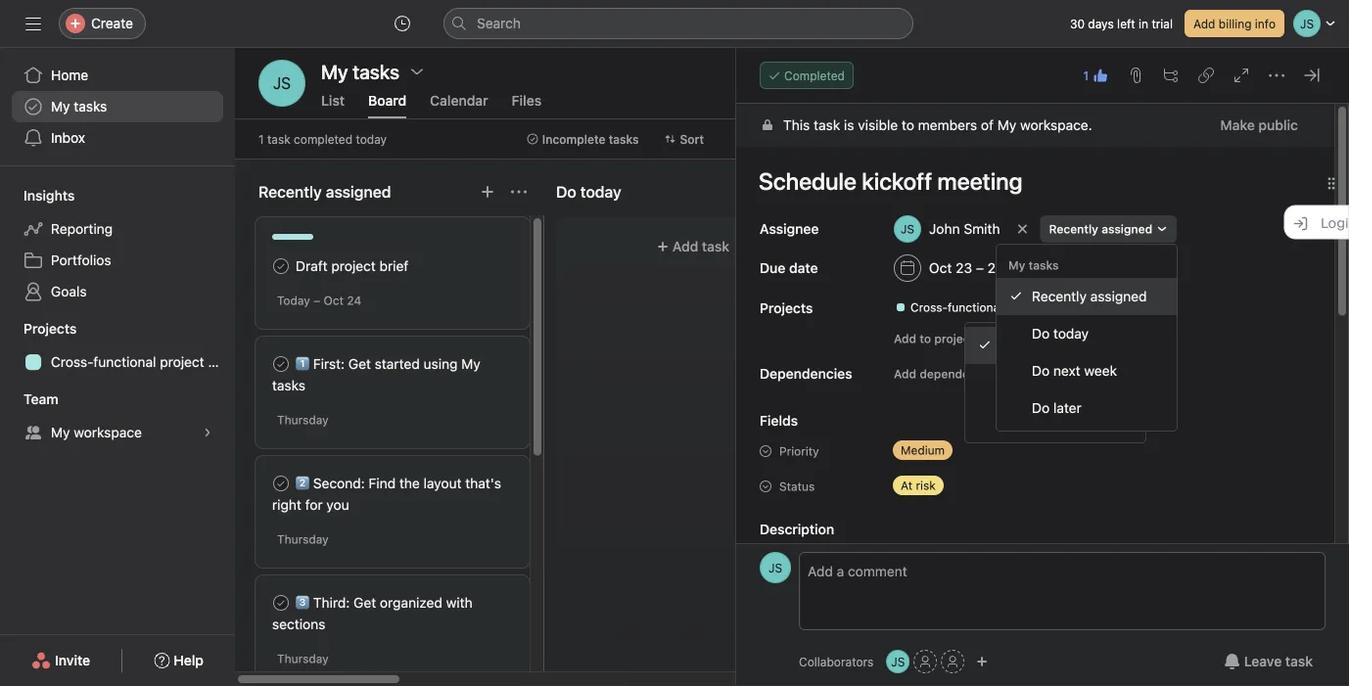 Task type: locate. For each thing, give the bounding box(es) containing it.
1 thursday button from the top
[[277, 413, 329, 427]]

1 horizontal spatial cross-
[[911, 301, 948, 314]]

0 horizontal spatial js
[[273, 74, 291, 93]]

js button right collaborators
[[887, 650, 910, 674]]

cross-functional project plan
[[911, 301, 1072, 314], [51, 354, 235, 370]]

done
[[1001, 412, 1034, 428]]

0 horizontal spatial to
[[1001, 337, 1016, 354]]

1 vertical spatial 1
[[259, 132, 264, 146]]

today
[[356, 132, 387, 146], [1054, 326, 1089, 342]]

tasks down completed checkbox
[[272, 378, 306, 394]]

0 vertical spatial thursday
[[277, 413, 329, 427]]

30 days left in trial
[[1070, 17, 1173, 30]]

assigned down 'recently assigned' popup button on the top of page
[[1091, 288, 1148, 305]]

1 horizontal spatial today
[[1054, 326, 1089, 342]]

recently inside "option"
[[1032, 288, 1087, 305]]

js down description
[[769, 561, 783, 575]]

2 vertical spatial thursday button
[[277, 652, 329, 666]]

do up the do next week
[[1032, 326, 1050, 342]]

do left next
[[1032, 363, 1050, 379]]

project up see details, my workspace icon
[[160, 354, 204, 370]]

to up doing
[[1001, 337, 1016, 354]]

completed image for draft project brief
[[269, 255, 293, 278]]

to do up to do option
[[1090, 301, 1121, 314]]

my tasks link
[[12, 91, 223, 122]]

projects inside schedule kickoff meeting dialog
[[760, 300, 813, 316]]

do up the week
[[1107, 301, 1121, 314]]

24
[[347, 294, 362, 308]]

completed checkbox left 3️⃣
[[269, 592, 293, 615]]

schedule kickoff meeting dialog
[[737, 48, 1350, 687]]

recently assigned button
[[1041, 215, 1178, 243]]

to do inside option
[[1001, 337, 1036, 354]]

3 thursday button from the top
[[277, 652, 329, 666]]

do left later
[[1032, 400, 1050, 416]]

fields
[[760, 413, 799, 429]]

0 horizontal spatial do
[[1020, 337, 1036, 354]]

js button down description
[[760, 552, 792, 584]]

my down the team
[[51, 425, 70, 441]]

plan up do today
[[1049, 301, 1072, 314]]

3️⃣ third: get organized with sections
[[272, 595, 473, 633]]

draft
[[296, 258, 328, 274]]

do up doing
[[1020, 337, 1036, 354]]

1 horizontal spatial js
[[769, 561, 783, 575]]

1 vertical spatial js button
[[760, 552, 792, 584]]

cross-functional project plan link
[[888, 298, 1077, 317], [12, 347, 235, 378]]

1 horizontal spatial to do
[[1090, 301, 1121, 314]]

1 vertical spatial to
[[920, 332, 932, 346]]

thursday button down for
[[277, 533, 329, 547]]

0 horizontal spatial my tasks
[[51, 98, 107, 115]]

completed image left 1️⃣
[[269, 353, 293, 376]]

thursday button for tasks
[[277, 413, 329, 427]]

clear due date image
[[1021, 263, 1033, 274]]

1 horizontal spatial plan
[[1049, 301, 1072, 314]]

recently assigned up recently assigned "option"
[[1050, 222, 1153, 236]]

recently right remove assignee image
[[1050, 222, 1099, 236]]

2 vertical spatial thursday
[[277, 652, 329, 666]]

completed image for 1️⃣ first: get started using my tasks
[[269, 353, 293, 376]]

0 vertical spatial to
[[902, 117, 915, 133]]

plan left completed checkbox
[[208, 354, 235, 370]]

0 vertical spatial 1
[[1084, 69, 1089, 82]]

1 vertical spatial get
[[354, 595, 376, 611]]

1 horizontal spatial oct
[[930, 260, 953, 276]]

0 horizontal spatial to do
[[1001, 337, 1036, 354]]

0 horizontal spatial functional
[[93, 354, 156, 370]]

insights button
[[0, 186, 75, 206]]

calendar link
[[430, 93, 488, 119]]

right
[[272, 497, 302, 513]]

thursday down for
[[277, 533, 329, 547]]

0 vertical spatial cross-functional project plan link
[[888, 298, 1077, 317]]

1 vertical spatial do
[[1020, 337, 1036, 354]]

1 vertical spatial today
[[1054, 326, 1089, 342]]

js button left list
[[259, 60, 306, 107]]

to
[[1090, 301, 1104, 314], [1001, 337, 1016, 354]]

3 completed image from the top
[[269, 472, 293, 496]]

2️⃣ second: find the layout that's right for you
[[272, 476, 502, 513]]

4 completed image from the top
[[269, 592, 293, 615]]

js right collaborators
[[892, 655, 905, 669]]

add to projects button
[[886, 325, 990, 353]]

0 vertical spatial to do
[[1090, 301, 1121, 314]]

1 horizontal spatial do
[[1107, 301, 1121, 314]]

board link
[[368, 93, 407, 119]]

0 horizontal spatial 1
[[259, 132, 264, 146]]

my right using
[[462, 356, 481, 372]]

completed
[[294, 132, 353, 146]]

0 vertical spatial recently assigned
[[1050, 222, 1153, 236]]

global element
[[0, 48, 235, 166]]

tasks down home
[[74, 98, 107, 115]]

projects element
[[0, 311, 235, 382]]

1 vertical spatial completed checkbox
[[269, 472, 293, 496]]

using
[[424, 356, 458, 372]]

create
[[91, 15, 133, 31]]

0 horizontal spatial project
[[160, 354, 204, 370]]

1 horizontal spatial cross-functional project plan
[[911, 301, 1072, 314]]

recently assigned
[[1050, 222, 1153, 236], [1032, 288, 1148, 305]]

make public button
[[1208, 108, 1312, 143]]

completed image left 3️⃣
[[269, 592, 293, 615]]

cross- inside projects element
[[51, 354, 93, 370]]

completed checkbox left draft
[[269, 255, 293, 278]]

–
[[977, 260, 984, 276], [314, 294, 320, 308]]

my tasks inside global element
[[51, 98, 107, 115]]

1️⃣ first: get started using my tasks
[[272, 356, 481, 394]]

0 vertical spatial project
[[331, 258, 376, 274]]

started
[[375, 356, 420, 372]]

my tasks right 25
[[1009, 259, 1059, 272]]

projects down goals
[[24, 321, 77, 337]]

– left 25
[[977, 260, 984, 276]]

add for add task
[[673, 239, 699, 255]]

incomplete tasks
[[543, 132, 639, 146]]

tasks right the incomplete
[[609, 132, 639, 146]]

0 vertical spatial completed checkbox
[[269, 255, 293, 278]]

0 vertical spatial to
[[1090, 301, 1104, 314]]

0 horizontal spatial plan
[[208, 354, 235, 370]]

thursday down 1️⃣
[[277, 413, 329, 427]]

0 vertical spatial oct
[[930, 260, 953, 276]]

1 left attachments: add a file to this task, schedule kickoff meeting image
[[1084, 69, 1089, 82]]

0 vertical spatial js
[[273, 74, 291, 93]]

1 vertical spatial assigned
[[1091, 288, 1148, 305]]

thursday button down 1️⃣
[[277, 413, 329, 427]]

cross- inside schedule kickoff meeting dialog
[[911, 301, 948, 314]]

3 do from the top
[[1032, 400, 1050, 416]]

files link
[[512, 93, 542, 119]]

task
[[814, 117, 841, 133], [267, 132, 291, 146], [702, 239, 730, 255], [1286, 654, 1314, 670]]

do for do next week
[[1032, 363, 1050, 379]]

to right visible
[[902, 117, 915, 133]]

add billing info
[[1194, 17, 1276, 30]]

task inside leave task button
[[1286, 654, 1314, 670]]

do inside the to do popup button
[[1107, 301, 1121, 314]]

1 horizontal spatial to
[[920, 332, 932, 346]]

1 thursday from the top
[[277, 413, 329, 427]]

0 vertical spatial my tasks
[[51, 98, 107, 115]]

task for this
[[814, 117, 841, 133]]

medium button
[[886, 437, 1003, 464]]

1 vertical spatial cross-functional project plan
[[51, 354, 235, 370]]

1 vertical spatial to
[[1001, 337, 1016, 354]]

project down clear due date 'icon'
[[1007, 301, 1046, 314]]

team
[[24, 391, 58, 407]]

close details image
[[1305, 68, 1320, 83]]

my right 25
[[1009, 259, 1026, 272]]

week
[[1085, 363, 1118, 379]]

my tasks
[[51, 98, 107, 115], [1009, 259, 1059, 272]]

oct 23 – 25
[[930, 260, 1005, 276]]

0 vertical spatial get
[[349, 356, 371, 372]]

0 horizontal spatial today
[[356, 132, 387, 146]]

insights
[[24, 188, 75, 204]]

add for add dependencies
[[894, 367, 917, 381]]

0 vertical spatial –
[[977, 260, 984, 276]]

1 vertical spatial cross-
[[51, 354, 93, 370]]

task inside main content
[[814, 117, 841, 133]]

js left list
[[273, 74, 291, 93]]

get inside 3️⃣ third: get organized with sections
[[354, 595, 376, 611]]

1 horizontal spatial –
[[977, 260, 984, 276]]

make
[[1221, 117, 1256, 133]]

2 completed image from the top
[[269, 353, 293, 376]]

public
[[1259, 117, 1299, 133]]

add task image
[[480, 184, 496, 200]]

1 vertical spatial thursday
[[277, 533, 329, 547]]

get right 'first:'
[[349, 356, 371, 372]]

1 horizontal spatial projects
[[760, 300, 813, 316]]

at risk button
[[886, 472, 1003, 500]]

js button
[[259, 60, 306, 107], [760, 552, 792, 584], [887, 650, 910, 674]]

full screen image
[[1234, 68, 1250, 83]]

1 vertical spatial js
[[769, 561, 783, 575]]

2 completed checkbox from the top
[[269, 472, 293, 496]]

1 inside button
[[1084, 69, 1089, 82]]

you
[[327, 497, 349, 513]]

my workspace link
[[12, 417, 223, 449]]

inbox link
[[12, 122, 223, 154]]

priority
[[780, 445, 820, 458]]

cross-functional project plan link up teams element in the bottom left of the page
[[12, 347, 235, 378]]

Completed checkbox
[[269, 255, 293, 278], [269, 472, 293, 496], [269, 592, 293, 615]]

oct left 23
[[930, 260, 953, 276]]

1 horizontal spatial cross-functional project plan link
[[888, 298, 1077, 317]]

today down board link at the left top of the page
[[356, 132, 387, 146]]

2 thursday from the top
[[277, 533, 329, 547]]

trial
[[1152, 17, 1173, 30]]

1 vertical spatial cross-functional project plan link
[[12, 347, 235, 378]]

recently assigned inside popup button
[[1050, 222, 1153, 236]]

functional up teams element in the bottom left of the page
[[93, 354, 156, 370]]

2 horizontal spatial project
[[1007, 301, 1046, 314]]

functional inside projects element
[[93, 354, 156, 370]]

portfolios link
[[12, 245, 223, 276]]

next
[[1054, 363, 1081, 379]]

add for add billing info
[[1194, 17, 1216, 30]]

0 vertical spatial do
[[1107, 301, 1121, 314]]

workspace
[[74, 425, 142, 441]]

0 horizontal spatial –
[[314, 294, 320, 308]]

0 vertical spatial plan
[[1049, 301, 1072, 314]]

1 horizontal spatial 1
[[1084, 69, 1089, 82]]

today up the do next week
[[1054, 326, 1089, 342]]

do
[[1107, 301, 1121, 314], [1020, 337, 1036, 354]]

recently assigned
[[259, 183, 391, 201]]

my up inbox
[[51, 98, 70, 115]]

1 vertical spatial project
[[1007, 301, 1046, 314]]

task inside add task button
[[702, 239, 730, 255]]

completed button
[[760, 62, 854, 89]]

add or remove collaborators image
[[977, 656, 989, 668]]

1 vertical spatial recently assigned
[[1032, 288, 1148, 305]]

2 vertical spatial js
[[892, 655, 905, 669]]

cross-functional project plan up teams element in the bottom left of the page
[[51, 354, 235, 370]]

0 horizontal spatial cross-functional project plan link
[[12, 347, 235, 378]]

my right of
[[998, 117, 1017, 133]]

2 vertical spatial completed checkbox
[[269, 592, 293, 615]]

0 vertical spatial projects
[[760, 300, 813, 316]]

0 horizontal spatial projects
[[24, 321, 77, 337]]

completed checkbox for 2️⃣ second: find the layout that's right for you
[[269, 472, 293, 496]]

project up 24
[[331, 258, 376, 274]]

billing
[[1219, 17, 1252, 30]]

0 horizontal spatial cross-functional project plan
[[51, 354, 235, 370]]

cross- up add to projects button
[[911, 301, 948, 314]]

1 do from the top
[[1032, 326, 1050, 342]]

1 vertical spatial functional
[[93, 354, 156, 370]]

completed image for 3️⃣ third: get organized with sections
[[269, 592, 293, 615]]

members
[[919, 117, 978, 133]]

history image
[[395, 16, 410, 31]]

23
[[956, 260, 973, 276]]

cross-functional project plan link inside main content
[[888, 298, 1077, 317]]

0 vertical spatial do
[[1032, 326, 1050, 342]]

home link
[[12, 60, 223, 91]]

2 do from the top
[[1032, 363, 1050, 379]]

2 thursday button from the top
[[277, 533, 329, 547]]

1 vertical spatial to do
[[1001, 337, 1036, 354]]

projects down due date
[[760, 300, 813, 316]]

get inside 1️⃣ first: get started using my tasks
[[349, 356, 371, 372]]

assigned up recently assigned "option"
[[1102, 222, 1153, 236]]

my tasks down home
[[51, 98, 107, 115]]

completed checkbox left "2️⃣" at bottom left
[[269, 472, 293, 496]]

0 horizontal spatial js button
[[259, 60, 306, 107]]

0 vertical spatial cross-
[[911, 301, 948, 314]]

add subtask image
[[1164, 68, 1179, 83]]

invite
[[55, 653, 90, 669]]

do
[[1032, 326, 1050, 342], [1032, 363, 1050, 379], [1032, 400, 1050, 416]]

thursday button down sections
[[277, 652, 329, 666]]

remove assignee image
[[1017, 223, 1029, 235]]

oct left 24
[[324, 294, 344, 308]]

1 horizontal spatial js button
[[760, 552, 792, 584]]

– right today
[[314, 294, 320, 308]]

thursday button
[[277, 413, 329, 427], [277, 533, 329, 547], [277, 652, 329, 666]]

main content
[[737, 104, 1335, 687]]

recently assigned up do today
[[1032, 288, 1148, 305]]

risk
[[916, 479, 936, 493]]

oct
[[930, 260, 953, 276], [324, 294, 344, 308]]

cross-functional project plan link up projects
[[888, 298, 1077, 317]]

0 horizontal spatial oct
[[324, 294, 344, 308]]

cross-functional project plan down 25
[[911, 301, 1072, 314]]

0 vertical spatial js button
[[259, 60, 306, 107]]

more section actions image
[[511, 184, 527, 200]]

leave
[[1245, 654, 1282, 670]]

completed image left "2️⃣" at bottom left
[[269, 472, 293, 496]]

organized
[[380, 595, 443, 611]]

sections
[[272, 617, 326, 633]]

my
[[51, 98, 70, 115], [998, 117, 1017, 133], [1009, 259, 1026, 272], [462, 356, 481, 372], [51, 425, 70, 441]]

to do option
[[966, 327, 1146, 364]]

1 vertical spatial do
[[1032, 363, 1050, 379]]

1 completed checkbox from the top
[[269, 255, 293, 278]]

assigned
[[1102, 222, 1153, 236], [1091, 288, 1148, 305]]

completed image
[[269, 255, 293, 278], [269, 353, 293, 376], [269, 472, 293, 496], [269, 592, 293, 615]]

board
[[368, 93, 407, 109]]

1 vertical spatial recently
[[1032, 288, 1087, 305]]

see details, my workspace image
[[202, 427, 214, 439]]

tasks
[[74, 98, 107, 115], [609, 132, 639, 146], [1029, 259, 1059, 272], [272, 378, 306, 394]]

0 vertical spatial assigned
[[1102, 222, 1153, 236]]

to up to do option
[[1090, 301, 1104, 314]]

add to projects
[[894, 332, 981, 346]]

thursday
[[277, 413, 329, 427], [277, 533, 329, 547], [277, 652, 329, 666]]

recently up do today
[[1032, 288, 1087, 305]]

get right third:
[[354, 595, 376, 611]]

0 vertical spatial cross-functional project plan
[[911, 301, 1072, 314]]

2 vertical spatial do
[[1032, 400, 1050, 416]]

0 vertical spatial thursday button
[[277, 413, 329, 427]]

1 left completed
[[259, 132, 264, 146]]

1 vertical spatial thursday button
[[277, 533, 329, 547]]

0 vertical spatial recently
[[1050, 222, 1099, 236]]

2 horizontal spatial js button
[[887, 650, 910, 674]]

functional up projects
[[948, 301, 1003, 314]]

task for leave
[[1286, 654, 1314, 670]]

for
[[305, 497, 323, 513]]

assigned inside popup button
[[1102, 222, 1153, 236]]

left
[[1118, 17, 1136, 30]]

Task Name text field
[[746, 159, 1312, 204]]

2 vertical spatial js button
[[887, 650, 910, 674]]

1 vertical spatial projects
[[24, 321, 77, 337]]

main content containing this task is visible to members of my workspace.
[[737, 104, 1335, 687]]

do for do today
[[1032, 326, 1050, 342]]

completed image left draft
[[269, 255, 293, 278]]

workspace.
[[1021, 117, 1093, 133]]

0 vertical spatial functional
[[948, 301, 1003, 314]]

thursday down sections
[[277, 652, 329, 666]]

recently
[[1050, 222, 1099, 236], [1032, 288, 1087, 305]]

reporting
[[51, 221, 113, 237]]

1 vertical spatial plan
[[208, 354, 235, 370]]

1 horizontal spatial functional
[[948, 301, 1003, 314]]

1 horizontal spatial to
[[1090, 301, 1104, 314]]

0 horizontal spatial cross-
[[51, 354, 93, 370]]

completed checkbox for 3️⃣ third: get organized with sections
[[269, 592, 293, 615]]

1 horizontal spatial my tasks
[[1009, 259, 1059, 272]]

3 completed checkbox from the top
[[269, 592, 293, 615]]

do today
[[1032, 326, 1089, 342]]

thursday for tasks
[[277, 413, 329, 427]]

to do up doing
[[1001, 337, 1036, 354]]

cross- down projects dropdown button
[[51, 354, 93, 370]]

1 completed image from the top
[[269, 255, 293, 278]]

to left projects
[[920, 332, 932, 346]]



Task type: describe. For each thing, give the bounding box(es) containing it.
to do inside popup button
[[1090, 301, 1121, 314]]

reporting link
[[12, 214, 223, 245]]

doing
[[1001, 375, 1038, 391]]

my inside teams element
[[51, 425, 70, 441]]

teams element
[[0, 382, 235, 453]]

search list box
[[444, 8, 914, 39]]

my inside global element
[[51, 98, 70, 115]]

completed checkbox for draft project brief
[[269, 255, 293, 278]]

my tasks
[[321, 60, 400, 83]]

1 for 1 task completed today
[[259, 132, 264, 146]]

do next week
[[1032, 363, 1118, 379]]

medium
[[901, 444, 945, 457]]

incomplete tasks button
[[518, 125, 648, 153]]

insights element
[[0, 178, 235, 311]]

js for 1 task completed today
[[273, 74, 291, 93]]

oct inside main content
[[930, 260, 953, 276]]

1 vertical spatial my tasks
[[1009, 259, 1059, 272]]

2 horizontal spatial js
[[892, 655, 905, 669]]

1 button
[[1078, 62, 1115, 89]]

plan inside main content
[[1049, 301, 1072, 314]]

john smith button
[[886, 212, 1010, 247]]

2️⃣
[[296, 476, 310, 492]]

plan inside projects element
[[208, 354, 235, 370]]

create button
[[59, 8, 146, 39]]

add for add to projects
[[894, 332, 917, 346]]

dependencies
[[760, 366, 853, 382]]

25
[[988, 260, 1005, 276]]

tasks inside dropdown button
[[609, 132, 639, 146]]

do inside to do option
[[1020, 337, 1036, 354]]

brief
[[380, 258, 409, 274]]

search
[[477, 15, 521, 31]]

that's
[[466, 476, 502, 492]]

js button for collaborators
[[760, 552, 792, 584]]

cross-functional project plan inside projects element
[[51, 354, 235, 370]]

tasks inside 1️⃣ first: get started using my tasks
[[272, 378, 306, 394]]

cross-functional project plan link inside projects element
[[12, 347, 235, 378]]

– inside main content
[[977, 260, 984, 276]]

0 vertical spatial today
[[356, 132, 387, 146]]

goals link
[[12, 276, 223, 308]]

add task
[[673, 239, 730, 255]]

my inside main content
[[998, 117, 1017, 133]]

recently inside popup button
[[1050, 222, 1099, 236]]

js button for 1 task completed today
[[259, 60, 306, 107]]

to do button
[[1081, 294, 1146, 321]]

assigned inside "option"
[[1091, 288, 1148, 305]]

list link
[[321, 93, 345, 119]]

recently assigned option
[[997, 278, 1177, 315]]

hide sidebar image
[[25, 16, 41, 31]]

second:
[[313, 476, 365, 492]]

collaborators
[[799, 655, 874, 669]]

get for third:
[[354, 595, 376, 611]]

leave task button
[[1212, 645, 1326, 680]]

my workspace
[[51, 425, 142, 441]]

files
[[512, 93, 542, 109]]

recently assigned inside "option"
[[1032, 288, 1148, 305]]

show options image
[[410, 64, 425, 79]]

search button
[[444, 8, 914, 39]]

add billing info button
[[1185, 10, 1285, 37]]

draft project brief
[[296, 258, 409, 274]]

at
[[901, 479, 913, 493]]

today – oct 24
[[277, 294, 362, 308]]

tasks right 25
[[1029, 259, 1059, 272]]

add dependencies button
[[886, 360, 1009, 388]]

to inside button
[[920, 332, 932, 346]]

Completed checkbox
[[269, 353, 293, 376]]

dependencies
[[920, 367, 1000, 381]]

project inside schedule kickoff meeting dialog
[[1007, 301, 1046, 314]]

today
[[277, 294, 310, 308]]

js for collaborators
[[769, 561, 783, 575]]

my inside 1️⃣ first: get started using my tasks
[[462, 356, 481, 372]]

main content inside schedule kickoff meeting dialog
[[737, 104, 1335, 687]]

functional inside schedule kickoff meeting dialog
[[948, 301, 1003, 314]]

task for 1
[[267, 132, 291, 146]]

goals
[[51, 284, 87, 300]]

sort
[[680, 132, 704, 146]]

with
[[446, 595, 473, 611]]

add dependencies
[[894, 367, 1000, 381]]

projects
[[935, 332, 981, 346]]

attachments: add a file to this task, schedule kickoff meeting image
[[1128, 68, 1144, 83]]

get for first:
[[349, 356, 371, 372]]

sort button
[[656, 125, 713, 153]]

description
[[760, 522, 835, 538]]

info
[[1256, 17, 1276, 30]]

projects inside dropdown button
[[24, 321, 77, 337]]

is
[[844, 117, 855, 133]]

30
[[1070, 17, 1085, 30]]

2 vertical spatial project
[[160, 354, 204, 370]]

portfolios
[[51, 252, 111, 268]]

find
[[369, 476, 396, 492]]

tasks inside global element
[[74, 98, 107, 115]]

cross-functional project plan inside main content
[[911, 301, 1072, 314]]

the
[[400, 476, 420, 492]]

visible
[[858, 117, 899, 133]]

copy task link image
[[1199, 68, 1215, 83]]

3️⃣
[[296, 595, 310, 611]]

thursday button for right
[[277, 533, 329, 547]]

john smith
[[930, 221, 1001, 237]]

3 thursday from the top
[[277, 652, 329, 666]]

task for add
[[702, 239, 730, 255]]

to inside the to do popup button
[[1090, 301, 1104, 314]]

this
[[784, 117, 810, 133]]

status
[[780, 480, 815, 494]]

due date
[[760, 260, 819, 276]]

do for do later
[[1032, 400, 1050, 416]]

make public
[[1221, 117, 1299, 133]]

0 horizontal spatial to
[[902, 117, 915, 133]]

1 for 1
[[1084, 69, 1089, 82]]

thursday for right
[[277, 533, 329, 547]]

assignee
[[760, 221, 819, 237]]

1 vertical spatial oct
[[324, 294, 344, 308]]

this task is visible to members of my workspace.
[[784, 117, 1093, 133]]

add task button
[[568, 229, 819, 264]]

in
[[1139, 17, 1149, 30]]

list
[[321, 93, 345, 109]]

of
[[982, 117, 994, 133]]

more actions for this task image
[[1269, 68, 1285, 83]]

team button
[[0, 390, 58, 409]]

completed image for 2️⃣ second: find the layout that's right for you
[[269, 472, 293, 496]]

third:
[[313, 595, 350, 611]]

1 vertical spatial –
[[314, 294, 320, 308]]

to inside to do option
[[1001, 337, 1016, 354]]

smith
[[964, 221, 1001, 237]]

1 horizontal spatial project
[[331, 258, 376, 274]]

incomplete
[[543, 132, 606, 146]]

invite button
[[19, 644, 103, 679]]

projects button
[[0, 319, 77, 339]]

1️⃣
[[296, 356, 310, 372]]



Task type: vqa. For each thing, say whether or not it's contained in the screenshot.
rightmost Add task icon
no



